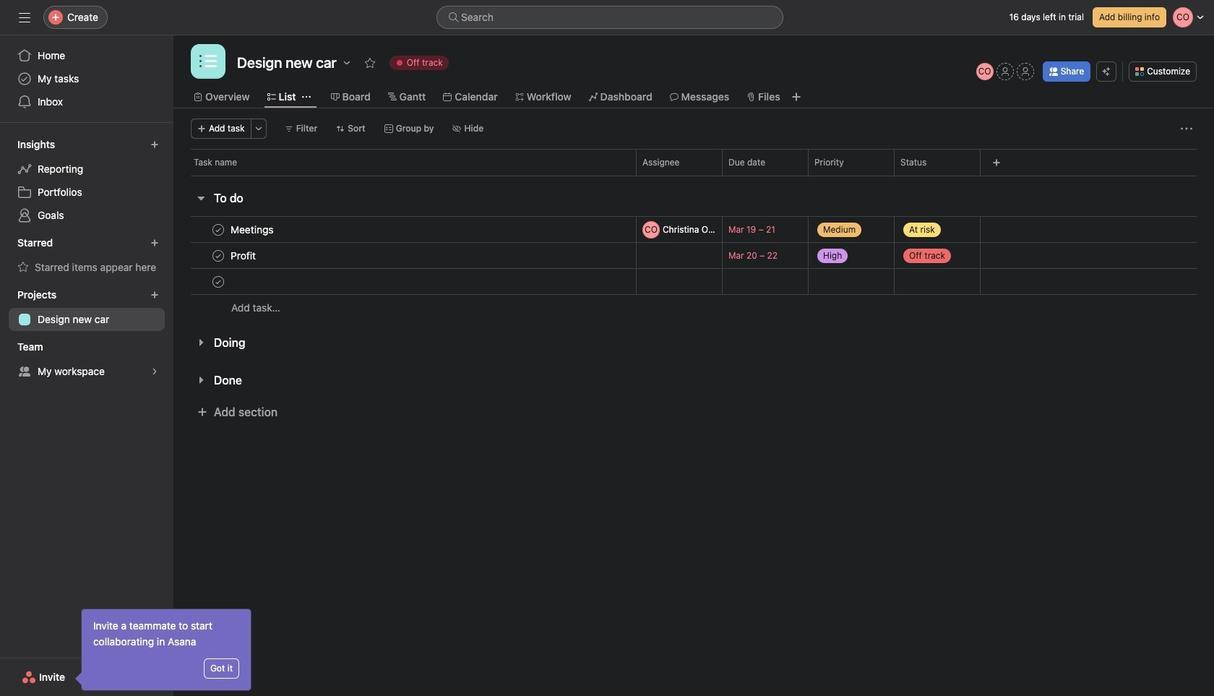 Task type: vqa. For each thing, say whether or not it's contained in the screenshot.
Percent dropdown button
no



Task type: locate. For each thing, give the bounding box(es) containing it.
mark complete image
[[210, 221, 227, 238], [210, 247, 227, 264]]

0 vertical spatial mark complete image
[[210, 221, 227, 238]]

meetings cell
[[174, 216, 636, 243]]

mark complete image for task name text field
[[210, 247, 227, 264]]

add to starred image
[[364, 57, 376, 69]]

add field image
[[993, 158, 1001, 167]]

insights element
[[0, 132, 174, 230]]

0 vertical spatial expand task list for this group image
[[195, 337, 207, 348]]

mark complete image up mark complete checkbox
[[210, 221, 227, 238]]

tooltip
[[77, 609, 251, 690]]

projects element
[[0, 282, 174, 334]]

mark complete checkbox inside meetings cell
[[210, 221, 227, 238]]

Task name text field
[[228, 222, 278, 237]]

new insights image
[[150, 140, 159, 149]]

1 mark complete image from the top
[[210, 221, 227, 238]]

1 expand task list for this group image from the top
[[195, 337, 207, 348]]

teams element
[[0, 334, 174, 386]]

cell
[[174, 268, 636, 295]]

1 vertical spatial mark complete image
[[210, 247, 227, 264]]

2 mark complete checkbox from the top
[[210, 273, 227, 290]]

mark complete checkbox up mark complete checkbox
[[210, 221, 227, 238]]

mark complete image inside the profit cell
[[210, 247, 227, 264]]

mark complete checkbox down mark complete checkbox
[[210, 273, 227, 290]]

global element
[[0, 35, 174, 122]]

list box
[[437, 6, 784, 29]]

Mark complete checkbox
[[210, 221, 227, 238], [210, 273, 227, 290]]

see details, my workspace image
[[150, 367, 159, 376]]

1 vertical spatial expand task list for this group image
[[195, 374, 207, 386]]

ask ai image
[[1103, 67, 1111, 76]]

mark complete image inside meetings cell
[[210, 221, 227, 238]]

row
[[174, 149, 1215, 176], [191, 175, 1197, 176], [174, 216, 1215, 243], [174, 242, 1215, 269], [174, 268, 1215, 295], [174, 294, 1215, 321]]

1 vertical spatial mark complete checkbox
[[210, 273, 227, 290]]

2 mark complete image from the top
[[210, 247, 227, 264]]

add items to starred image
[[150, 239, 159, 247]]

2 expand task list for this group image from the top
[[195, 374, 207, 386]]

1 mark complete checkbox from the top
[[210, 221, 227, 238]]

new project or portfolio image
[[150, 291, 159, 299]]

mark complete image left task name text field
[[210, 247, 227, 264]]

starred element
[[0, 230, 174, 282]]

0 vertical spatial mark complete checkbox
[[210, 221, 227, 238]]

expand task list for this group image
[[195, 337, 207, 348], [195, 374, 207, 386]]



Task type: describe. For each thing, give the bounding box(es) containing it.
mark complete image for task name text box
[[210, 221, 227, 238]]

Task name text field
[[228, 248, 260, 263]]

hide sidebar image
[[19, 12, 30, 23]]

Mark complete checkbox
[[210, 247, 227, 264]]

list image
[[200, 53, 217, 70]]

collapse task list for this group image
[[195, 192, 207, 204]]

manage project members image
[[977, 63, 994, 80]]

more actions image
[[254, 124, 263, 133]]

add tab image
[[791, 91, 802, 103]]

mark complete image
[[210, 273, 227, 290]]

header to do tree grid
[[174, 216, 1215, 321]]

more actions image
[[1181, 123, 1193, 134]]

tab actions image
[[302, 93, 311, 101]]

profit cell
[[174, 242, 636, 269]]



